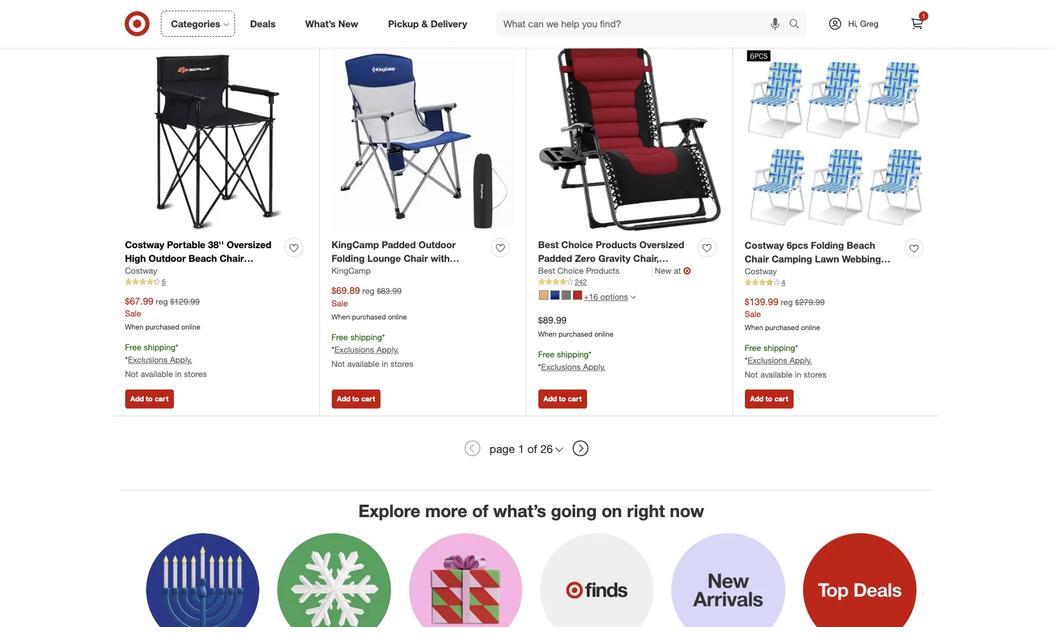 Task type: locate. For each thing, give the bounding box(es) containing it.
of left the 26 at the right of the page
[[528, 442, 538, 456]]

purchased for $69.89
[[352, 313, 386, 322]]

shipping for $139.99
[[764, 343, 796, 353]]

apply. down $67.99 reg $129.99 sale when purchased online
[[170, 355, 192, 365]]

shipping down $139.99 reg $279.99 sale when purchased online
[[764, 343, 796, 353]]

oversized
[[227, 239, 272, 251], [640, 239, 685, 251]]

reg inside $139.99 reg $279.99 sale when purchased online
[[781, 297, 793, 307]]

1 oversized from the left
[[227, 239, 272, 251]]

explore
[[359, 500, 421, 522]]

costway
[[125, 239, 164, 251], [745, 239, 785, 251], [125, 266, 157, 276], [745, 266, 778, 276]]

new right what's
[[339, 18, 359, 29]]

2 horizontal spatial folding
[[812, 239, 845, 251]]

free shipping * * exclusions apply. not available in stores for $139.99
[[745, 343, 827, 380]]

stores for $69.89
[[391, 359, 414, 369]]

advertisement region
[[113, 0, 940, 17]]

costway down high in the top of the page
[[125, 266, 157, 276]]

1 horizontal spatial of
[[528, 442, 538, 456]]

beach up the webbing
[[847, 239, 876, 251]]

pickup
[[388, 18, 419, 29]]

2 horizontal spatial not
[[745, 370, 759, 380]]

stores
[[391, 359, 414, 369], [184, 369, 207, 379], [804, 370, 827, 380]]

shipping
[[351, 332, 382, 342], [144, 342, 176, 352], [764, 343, 796, 353], [557, 349, 589, 360]]

3 to from the left
[[559, 395, 566, 404]]

1 vertical spatial choice
[[558, 266, 584, 276]]

reg for $69.89
[[363, 286, 375, 296]]

1 horizontal spatial in
[[382, 359, 388, 369]]

purchased inside $69.89 reg $83.99 sale when purchased online
[[352, 313, 386, 322]]

reg
[[363, 286, 375, 296], [156, 296, 168, 306], [781, 297, 793, 307]]

folding
[[812, 239, 845, 251], [204, 266, 237, 278], [539, 266, 572, 278]]

purchased up free shipping * * exclusions apply.
[[559, 330, 593, 339]]

2 best from the top
[[539, 266, 556, 276]]

exclusions for $69.89
[[335, 344, 374, 355]]

choice for best choice products
[[558, 266, 584, 276]]

0 horizontal spatial outdoor
[[149, 252, 186, 264]]

kingcamp link
[[332, 265, 371, 277]]

$139.99 reg $279.99 sale when purchased online
[[745, 296, 825, 332]]

1 down lawn
[[828, 266, 833, 278]]

add to cart
[[130, 395, 169, 404], [337, 395, 375, 404], [544, 395, 582, 404], [751, 395, 789, 404]]

1 best from the top
[[539, 239, 559, 251]]

1 cart from the left
[[155, 395, 169, 404]]

$139.99
[[745, 296, 779, 307]]

2 horizontal spatial 1
[[923, 12, 926, 20]]

sale for $67.99
[[125, 309, 141, 319]]

costway link for high
[[125, 265, 157, 277]]

2 add to cart from the left
[[337, 395, 375, 404]]

online down $83.99 in the top left of the page
[[388, 313, 407, 322]]

costway up $139.99
[[745, 266, 778, 276]]

when down $89.99
[[539, 330, 557, 339]]

products down gravity
[[586, 266, 620, 276]]

4 link
[[745, 278, 929, 288]]

exclusions down $69.89 reg $83.99 sale when purchased online
[[335, 344, 374, 355]]

exclusions apply. link for $139.99
[[748, 355, 813, 365]]

online down $279.99
[[802, 323, 821, 332]]

free
[[332, 332, 348, 342], [125, 342, 142, 352], [745, 343, 762, 353], [539, 349, 555, 360]]

*
[[382, 332, 385, 342], [176, 342, 179, 352], [796, 343, 799, 353], [332, 344, 335, 355], [589, 349, 592, 360], [125, 355, 128, 365], [745, 355, 748, 365], [539, 362, 541, 372]]

of right more
[[473, 500, 489, 522]]

new
[[339, 18, 359, 29], [655, 266, 672, 276]]

best up padded at the top right of page
[[539, 239, 559, 251]]

1 horizontal spatial folding
[[539, 266, 572, 278]]

0 horizontal spatial sale
[[125, 309, 141, 319]]

sale for $139.99
[[745, 309, 762, 319]]

0 vertical spatial best
[[539, 239, 559, 251]]

folding inside costway 6pcs folding beach chair camping lawn webbing chair lightweight 1 position blue
[[812, 239, 845, 251]]

1 horizontal spatial new
[[655, 266, 672, 276]]

shipping down $89.99 when purchased online
[[557, 349, 589, 360]]

1 vertical spatial of
[[473, 500, 489, 522]]

sale inside $67.99 reg $129.99 sale when purchased online
[[125, 309, 141, 319]]

to for $67.99
[[146, 395, 153, 404]]

1 horizontal spatial outdoor
[[574, 266, 612, 278]]

exclusions down $139.99 reg $279.99 sale when purchased online
[[748, 355, 788, 365]]

costway inside costway portable 38'' oversized high outdoor beach chair camping fishing folding chair
[[125, 239, 164, 251]]

free down $69.89 reg $83.99 sale when purchased online
[[332, 332, 348, 342]]

$83.99
[[377, 286, 402, 296]]

in for $139.99
[[795, 370, 802, 380]]

apply. for $69.89
[[377, 344, 399, 355]]

sale down $139.99
[[745, 309, 762, 319]]

when down $139.99
[[745, 323, 764, 332]]

0 vertical spatial new
[[339, 18, 359, 29]]

reg inside $67.99 reg $129.99 sale when purchased online
[[156, 296, 168, 306]]

costway link up $139.99
[[745, 266, 778, 278]]

0 vertical spatial products
[[596, 239, 637, 251]]

1 right greg
[[923, 12, 926, 20]]

best
[[539, 239, 559, 251], [539, 266, 556, 276]]

0 horizontal spatial new
[[339, 18, 359, 29]]

padded
[[539, 252, 573, 264]]

lightweight
[[772, 266, 825, 278]]

free for $139.99
[[745, 343, 762, 353]]

1 vertical spatial outdoor
[[574, 266, 612, 278]]

purchased down $129.99
[[146, 323, 179, 332]]

1 horizontal spatial free shipping * * exclusions apply. not available in stores
[[332, 332, 414, 369]]

2 add to cart button from the left
[[332, 390, 381, 409]]

exclusions apply. link down $69.89 reg $83.99 sale when purchased online
[[335, 344, 399, 355]]

in for $69.89
[[382, 359, 388, 369]]

1 add from the left
[[130, 395, 144, 404]]

folding down padded at the top right of page
[[539, 266, 572, 278]]

free inside free shipping * * exclusions apply.
[[539, 349, 555, 360]]

outdoor inside costway portable 38'' oversized high outdoor beach chair camping fishing folding chair
[[149, 252, 186, 264]]

costway 6pcs folding beach chair camping lawn webbing chair lightweight 1 position blue link
[[745, 239, 901, 278]]

exclusions apply. link for $67.99
[[128, 355, 192, 365]]

reg left $83.99 in the top left of the page
[[363, 286, 375, 296]]

camping down high in the top of the page
[[125, 266, 166, 278]]

1 horizontal spatial oversized
[[640, 239, 685, 251]]

purchased down $83.99 in the top left of the page
[[352, 313, 386, 322]]

cart for $139.99
[[775, 395, 789, 404]]

free shipping * * exclusions apply. not available in stores down $139.99 reg $279.99 sale when purchased online
[[745, 343, 827, 380]]

choice up zero at the right top of the page
[[562, 239, 593, 251]]

0 vertical spatial outdoor
[[149, 252, 186, 264]]

online down +16 options on the right top
[[595, 330, 614, 339]]

black/gray image
[[562, 291, 571, 300]]

exclusions for $67.99
[[128, 355, 168, 365]]

reg for $67.99
[[156, 296, 168, 306]]

new inside the new at ¬
[[655, 266, 672, 276]]

available
[[347, 359, 380, 369], [141, 369, 173, 379], [761, 370, 793, 380]]

4 add from the left
[[751, 395, 764, 404]]

1 horizontal spatial costway link
[[745, 266, 778, 278]]

purchased inside $67.99 reg $129.99 sale when purchased online
[[146, 323, 179, 332]]

beach down 38''
[[189, 252, 217, 264]]

sale down $67.99
[[125, 309, 141, 319]]

0 horizontal spatial free shipping * * exclusions apply. not available in stores
[[125, 342, 207, 379]]

apply. down $139.99 reg $279.99 sale when purchased online
[[790, 355, 813, 365]]

products
[[596, 239, 637, 251], [586, 266, 620, 276]]

6pcs
[[787, 239, 809, 251]]

1 horizontal spatial reg
[[363, 286, 375, 296]]

0 horizontal spatial in
[[175, 369, 182, 379]]

3 cart from the left
[[568, 395, 582, 404]]

1 horizontal spatial beach
[[847, 239, 876, 251]]

page 1 of 26
[[490, 442, 553, 456]]

lawn
[[815, 253, 840, 265]]

camping down the 6pcs
[[772, 253, 813, 265]]

add to cart button for $139.99
[[745, 390, 794, 409]]

3 add to cart from the left
[[544, 395, 582, 404]]

exclusions down $67.99 reg $129.99 sale when purchased online
[[128, 355, 168, 365]]

purchased inside $139.99 reg $279.99 sale when purchased online
[[766, 323, 800, 332]]

exclusions apply. link
[[335, 344, 399, 355], [128, 355, 192, 365], [748, 355, 813, 365], [541, 362, 606, 372]]

0 horizontal spatial folding
[[204, 266, 237, 278]]

kingcamp padded outdoor folding lounge chair with swiveling cupholder, side pocket, & carry bag for camping, sporting events, or tailgating, blue/grey image
[[332, 48, 515, 231], [332, 48, 515, 231]]

2 horizontal spatial reg
[[781, 297, 793, 307]]

0 horizontal spatial available
[[141, 369, 173, 379]]

0 horizontal spatial not
[[125, 369, 138, 379]]

+16
[[584, 291, 599, 301]]

costway link down high in the top of the page
[[125, 265, 157, 277]]

available for $69.89
[[347, 359, 380, 369]]

best inside best choice products oversized padded zero gravity chair, folding outdoor patio recliner w/ side tray
[[539, 239, 559, 251]]

sale for $69.89
[[332, 298, 348, 308]]

outdoor up fishing
[[149, 252, 186, 264]]

4 cart from the left
[[775, 395, 789, 404]]

what's
[[306, 18, 336, 29]]

when down $67.99
[[125, 323, 144, 332]]

position
[[836, 266, 873, 278]]

camping
[[772, 253, 813, 265], [125, 266, 166, 278]]

1 horizontal spatial 1
[[828, 266, 833, 278]]

2 horizontal spatial stores
[[804, 370, 827, 380]]

costway portable 38'' oversized high outdoor beach chair camping fishing folding chair
[[125, 239, 272, 278]]

oversized up chair, in the right top of the page
[[640, 239, 685, 251]]

$279.99
[[796, 297, 825, 307]]

1 vertical spatial products
[[586, 266, 620, 276]]

to
[[146, 395, 153, 404], [353, 395, 359, 404], [559, 395, 566, 404], [766, 395, 773, 404]]

1 right page
[[518, 442, 525, 456]]

add to cart for $67.99
[[130, 395, 169, 404]]

shipping down $69.89 reg $83.99 sale when purchased online
[[351, 332, 382, 342]]

apply. down $89.99 when purchased online
[[583, 362, 606, 372]]

free down $67.99 reg $129.99 sale when purchased online
[[125, 342, 142, 352]]

available for $139.99
[[761, 370, 793, 380]]

reg down 4
[[781, 297, 793, 307]]

2 cart from the left
[[361, 395, 375, 404]]

greg
[[861, 18, 879, 29]]

2 horizontal spatial available
[[761, 370, 793, 380]]

1
[[923, 12, 926, 20], [828, 266, 833, 278], [518, 442, 525, 456]]

1 add to cart button from the left
[[125, 390, 174, 409]]

exclusions apply. link down $67.99 reg $129.99 sale when purchased online
[[128, 355, 192, 365]]

5
[[162, 278, 166, 287]]

0 horizontal spatial reg
[[156, 296, 168, 306]]

¬
[[684, 265, 692, 277]]

best choice products oversized padded zero gravity chair, folding outdoor patio recliner w/ side tray image
[[539, 48, 721, 231], [539, 48, 721, 231]]

4 add to cart button from the left
[[745, 390, 794, 409]]

choice inside best choice products link
[[558, 266, 584, 276]]

sale down the $69.89
[[332, 298, 348, 308]]

apply. down $69.89 reg $83.99 sale when purchased online
[[377, 344, 399, 355]]

add
[[130, 395, 144, 404], [337, 395, 351, 404], [544, 395, 557, 404], [751, 395, 764, 404]]

costway left the 6pcs
[[745, 239, 785, 251]]

all colors + 16 more colors image
[[631, 295, 636, 300]]

when for $69.89
[[332, 313, 350, 322]]

1 vertical spatial beach
[[189, 252, 217, 264]]

free shipping * * exclusions apply. not available in stores
[[332, 332, 414, 369], [125, 342, 207, 379], [745, 343, 827, 380]]

online
[[388, 313, 407, 322], [181, 323, 201, 332], [802, 323, 821, 332], [595, 330, 614, 339]]

options
[[601, 291, 629, 301]]

0 vertical spatial camping
[[772, 253, 813, 265]]

oversized right 38''
[[227, 239, 272, 251]]

0 horizontal spatial oversized
[[227, 239, 272, 251]]

outdoor down zero at the right top of the page
[[574, 266, 612, 278]]

chair
[[220, 252, 244, 264], [745, 253, 770, 265], [239, 266, 264, 278], [745, 266, 770, 278]]

online down $129.99
[[181, 323, 201, 332]]

new at ¬
[[655, 265, 692, 277]]

exclusions down $89.99 when purchased online
[[541, 362, 581, 372]]

explore more of what's going on right now
[[359, 500, 705, 522]]

when
[[332, 313, 350, 322], [125, 323, 144, 332], [745, 323, 764, 332], [539, 330, 557, 339]]

1 horizontal spatial sale
[[332, 298, 348, 308]]

when inside $139.99 reg $279.99 sale when purchased online
[[745, 323, 764, 332]]

categories
[[171, 18, 221, 29]]

deals
[[250, 18, 276, 29]]

best up "side"
[[539, 266, 556, 276]]

folding down 38''
[[204, 266, 237, 278]]

outdoor
[[149, 252, 186, 264], [574, 266, 612, 278]]

costway link
[[125, 265, 157, 277], [745, 266, 778, 278]]

choice
[[562, 239, 593, 251], [558, 266, 584, 276]]

exclusions apply. link down $139.99 reg $279.99 sale when purchased online
[[748, 355, 813, 365]]

oversized inside best choice products oversized padded zero gravity chair, folding outdoor patio recliner w/ side tray
[[640, 239, 685, 251]]

costway 6pcs folding beach chair camping lawn webbing chair lightweight 1 position blue image
[[745, 48, 929, 232], [745, 48, 929, 232]]

free shipping * * exclusions apply.
[[539, 349, 606, 372]]

not for $67.99
[[125, 369, 138, 379]]

2 to from the left
[[353, 395, 359, 404]]

reg inside $69.89 reg $83.99 sale when purchased online
[[363, 286, 375, 296]]

26
[[541, 442, 553, 456]]

0 vertical spatial 1
[[923, 12, 926, 20]]

shipping down $67.99 reg $129.99 sale when purchased online
[[144, 342, 176, 352]]

free shipping * * exclusions apply. not available in stores down $67.99 reg $129.99 sale when purchased online
[[125, 342, 207, 379]]

when inside $69.89 reg $83.99 sale when purchased online
[[332, 313, 350, 322]]

what's
[[494, 500, 547, 522]]

1 horizontal spatial not
[[332, 359, 345, 369]]

3 add from the left
[[544, 395, 557, 404]]

sale inside $139.99 reg $279.99 sale when purchased online
[[745, 309, 762, 319]]

1 vertical spatial camping
[[125, 266, 166, 278]]

beach
[[847, 239, 876, 251], [189, 252, 217, 264]]

0 horizontal spatial camping
[[125, 266, 166, 278]]

online inside $67.99 reg $129.99 sale when purchased online
[[181, 323, 201, 332]]

0 horizontal spatial 1
[[518, 442, 525, 456]]

3 add to cart button from the left
[[539, 390, 587, 409]]

products inside best choice products oversized padded zero gravity chair, folding outdoor patio recliner w/ side tray
[[596, 239, 637, 251]]

products up gravity
[[596, 239, 637, 251]]

free shipping * * exclusions apply. not available in stores for $69.89
[[332, 332, 414, 369]]

purchased down $139.99
[[766, 323, 800, 332]]

free down $139.99 reg $279.99 sale when purchased online
[[745, 343, 762, 353]]

0 horizontal spatial beach
[[189, 252, 217, 264]]

sale inside $69.89 reg $83.99 sale when purchased online
[[332, 298, 348, 308]]

1 to from the left
[[146, 395, 153, 404]]

of inside dropdown button
[[528, 442, 538, 456]]

best choice products oversized padded zero gravity chair, folding outdoor patio recliner w/ side tray
[[539, 239, 691, 291]]

kingcamp
[[332, 266, 371, 276]]

0 vertical spatial choice
[[562, 239, 593, 251]]

oversized inside costway portable 38'' oversized high outdoor beach chair camping fishing folding chair
[[227, 239, 272, 251]]

pickup & delivery link
[[378, 11, 482, 37]]

available for $67.99
[[141, 369, 173, 379]]

2 horizontal spatial in
[[795, 370, 802, 380]]

on
[[602, 500, 623, 522]]

hi, greg
[[849, 18, 879, 29]]

black/tan image
[[539, 291, 549, 300]]

1 horizontal spatial stores
[[391, 359, 414, 369]]

1 vertical spatial new
[[655, 266, 672, 276]]

2 add from the left
[[337, 395, 351, 404]]

choice up tray
[[558, 266, 584, 276]]

cart
[[155, 395, 169, 404], [361, 395, 375, 404], [568, 395, 582, 404], [775, 395, 789, 404]]

1 vertical spatial 1
[[828, 266, 833, 278]]

best choice products oversized padded zero gravity chair, folding outdoor patio recliner w/ side tray link
[[539, 238, 694, 291]]

hi,
[[849, 18, 859, 29]]

online for $69.89
[[388, 313, 407, 322]]

free shipping * * exclusions apply. not available in stores down $69.89 reg $83.99 sale when purchased online
[[332, 332, 414, 369]]

online inside $139.99 reg $279.99 sale when purchased online
[[802, 323, 821, 332]]

1 horizontal spatial camping
[[772, 253, 813, 265]]

add for $69.89
[[337, 395, 351, 404]]

apply.
[[377, 344, 399, 355], [170, 355, 192, 365], [790, 355, 813, 365], [583, 362, 606, 372]]

0 horizontal spatial costway link
[[125, 265, 157, 277]]

0 vertical spatial beach
[[847, 239, 876, 251]]

0 horizontal spatial stores
[[184, 369, 207, 379]]

4 add to cart from the left
[[751, 395, 789, 404]]

2 oversized from the left
[[640, 239, 685, 251]]

choice inside best choice products oversized padded zero gravity chair, folding outdoor patio recliner w/ side tray
[[562, 239, 593, 251]]

add for $67.99
[[130, 395, 144, 404]]

folding up lawn
[[812, 239, 845, 251]]

free down $89.99
[[539, 349, 555, 360]]

exclusions inside free shipping * * exclusions apply.
[[541, 362, 581, 372]]

costway portable 38'' oversized high outdoor beach chair camping fishing folding chair image
[[125, 48, 308, 231], [125, 48, 308, 231]]

costway up high in the top of the page
[[125, 239, 164, 251]]

1 horizontal spatial available
[[347, 359, 380, 369]]

$69.89
[[332, 285, 360, 297]]

shipping inside free shipping * * exclusions apply.
[[557, 349, 589, 360]]

5 link
[[125, 277, 308, 287]]

2 horizontal spatial free shipping * * exclusions apply. not available in stores
[[745, 343, 827, 380]]

purchased for $139.99
[[766, 323, 800, 332]]

$89.99
[[539, 314, 567, 326]]

$67.99 reg $129.99 sale when purchased online
[[125, 295, 201, 332]]

1 vertical spatial best
[[539, 266, 556, 276]]

0 vertical spatial of
[[528, 442, 538, 456]]

products for best choice products oversized padded zero gravity chair, folding outdoor patio recliner w/ side tray
[[596, 239, 637, 251]]

choice for best choice products oversized padded zero gravity chair, folding outdoor patio recliner w/ side tray
[[562, 239, 593, 251]]

4 to from the left
[[766, 395, 773, 404]]

0 horizontal spatial of
[[473, 500, 489, 522]]

reg down 5
[[156, 296, 168, 306]]

when inside $67.99 reg $129.99 sale when purchased online
[[125, 323, 144, 332]]

add to cart for $69.89
[[337, 395, 375, 404]]

what's new link
[[295, 11, 373, 37]]

folding inside best choice products oversized padded zero gravity chair, folding outdoor patio recliner w/ side tray
[[539, 266, 572, 278]]

in for $67.99
[[175, 369, 182, 379]]

online inside $69.89 reg $83.99 sale when purchased online
[[388, 313, 407, 322]]

cart for $69.89
[[361, 395, 375, 404]]

1 add to cart from the left
[[130, 395, 169, 404]]

2 vertical spatial 1
[[518, 442, 525, 456]]

when down the $69.89
[[332, 313, 350, 322]]

2 horizontal spatial sale
[[745, 309, 762, 319]]

new left at
[[655, 266, 672, 276]]

exclusions
[[335, 344, 374, 355], [128, 355, 168, 365], [748, 355, 788, 365], [541, 362, 581, 372]]



Task type: describe. For each thing, give the bounding box(es) containing it.
$129.99
[[170, 296, 200, 306]]

best for best choice products
[[539, 266, 556, 276]]

search button
[[784, 11, 813, 39]]

costway link for chair
[[745, 266, 778, 278]]

search
[[784, 19, 813, 31]]

chair,
[[634, 252, 660, 264]]

what's new
[[306, 18, 359, 29]]

apply. for $139.99
[[790, 355, 813, 365]]

apply. for $67.99
[[170, 355, 192, 365]]

going
[[551, 500, 597, 522]]

when inside $89.99 when purchased online
[[539, 330, 557, 339]]

all colors + 16 more colors element
[[631, 293, 636, 300]]

free for $69.89
[[332, 332, 348, 342]]

not for $139.99
[[745, 370, 759, 380]]

patio
[[614, 266, 637, 278]]

at
[[674, 266, 681, 276]]

to for $139.99
[[766, 395, 773, 404]]

when for $139.99
[[745, 323, 764, 332]]

beach inside costway 6pcs folding beach chair camping lawn webbing chair lightweight 1 position blue
[[847, 239, 876, 251]]

now
[[670, 500, 705, 522]]

exclusions apply. link down $89.99 when purchased online
[[541, 362, 606, 372]]

242
[[575, 278, 587, 287]]

when for $67.99
[[125, 323, 144, 332]]

sponsored
[[905, 18, 940, 26]]

1 inside the page 1 of 26 dropdown button
[[518, 442, 525, 456]]

right
[[627, 500, 666, 522]]

add to cart button for $69.89
[[332, 390, 381, 409]]

$89.99 when purchased online
[[539, 314, 614, 339]]

w/
[[680, 266, 691, 278]]

blue
[[875, 266, 896, 278]]

apply. inside free shipping * * exclusions apply.
[[583, 362, 606, 372]]

costway inside costway 6pcs folding beach chair camping lawn webbing chair lightweight 1 position blue
[[745, 239, 785, 251]]

high
[[125, 252, 146, 264]]

of for 1
[[528, 442, 538, 456]]

side
[[539, 279, 558, 291]]

recliner
[[640, 266, 677, 278]]

tray
[[561, 279, 579, 291]]

online inside $89.99 when purchased online
[[595, 330, 614, 339]]

new inside what's new link
[[339, 18, 359, 29]]

stores for $139.99
[[804, 370, 827, 380]]

free for $67.99
[[125, 342, 142, 352]]

gravity
[[599, 252, 631, 264]]

camping inside costway portable 38'' oversized high outdoor beach chair camping fishing folding chair
[[125, 266, 166, 278]]

shipping for $69.89
[[351, 332, 382, 342]]

costway portable 38'' oversized high outdoor beach chair camping fishing folding chair link
[[125, 238, 280, 278]]

folding inside costway portable 38'' oversized high outdoor beach chair camping fishing folding chair
[[204, 266, 237, 278]]

costway 6pcs folding beach chair camping lawn webbing chair lightweight 1 position blue
[[745, 239, 896, 278]]

webbing
[[843, 253, 882, 265]]

best for best choice products oversized padded zero gravity chair, folding outdoor patio recliner w/ side tray
[[539, 239, 559, 251]]

1 inside 1 link
[[923, 12, 926, 20]]

&
[[422, 18, 428, 29]]

free shipping * * exclusions apply. not available in stores for $67.99
[[125, 342, 207, 379]]

delivery
[[431, 18, 468, 29]]

+16 options
[[584, 291, 629, 301]]

purchased inside $89.99 when purchased online
[[559, 330, 593, 339]]

purchased for $67.99
[[146, 323, 179, 332]]

$67.99
[[125, 295, 154, 307]]

products for best choice products
[[586, 266, 620, 276]]

exclusions for $139.99
[[748, 355, 788, 365]]

best choice products link
[[539, 265, 653, 277]]

oversized for chair
[[227, 239, 272, 251]]

pickup & delivery
[[388, 18, 468, 29]]

page
[[490, 442, 515, 456]]

deals link
[[240, 11, 291, 37]]

black/blue image
[[550, 291, 560, 300]]

online for $67.99
[[181, 323, 201, 332]]

4
[[782, 278, 786, 287]]

portable
[[167, 239, 206, 251]]

of for more
[[473, 500, 489, 522]]

$69.89 reg $83.99 sale when purchased online
[[332, 285, 407, 322]]

38''
[[208, 239, 224, 251]]

outdoor inside best choice products oversized padded zero gravity chair, folding outdoor patio recliner w/ side tray
[[574, 266, 612, 278]]

oversized for chair,
[[640, 239, 685, 251]]

stores for $67.99
[[184, 369, 207, 379]]

1 link
[[905, 11, 931, 37]]

add for $139.99
[[751, 395, 764, 404]]

1 inside costway 6pcs folding beach chair camping lawn webbing chair lightweight 1 position blue
[[828, 266, 833, 278]]

camping inside costway 6pcs folding beach chair camping lawn webbing chair lightweight 1 position blue
[[772, 253, 813, 265]]

cart for $67.99
[[155, 395, 169, 404]]

exclusions apply. link for $69.89
[[335, 344, 399, 355]]

What can we help you find? suggestions appear below search field
[[497, 11, 792, 37]]

to for $69.89
[[353, 395, 359, 404]]

shipping for $67.99
[[144, 342, 176, 352]]

242 link
[[539, 277, 721, 287]]

more
[[425, 500, 468, 522]]

reg for $139.99
[[781, 297, 793, 307]]

not for $69.89
[[332, 359, 345, 369]]

best choice products
[[539, 266, 620, 276]]

add to cart for $139.99
[[751, 395, 789, 404]]

zero
[[575, 252, 596, 264]]

categories link
[[161, 11, 235, 37]]

+16 options button
[[534, 287, 642, 306]]

beach inside costway portable 38'' oversized high outdoor beach chair camping fishing folding chair
[[189, 252, 217, 264]]

page 1 of 26 button
[[485, 436, 569, 462]]

black/red image
[[573, 291, 582, 300]]

add to cart button for $67.99
[[125, 390, 174, 409]]

online for $139.99
[[802, 323, 821, 332]]

fishing
[[168, 266, 201, 278]]



Task type: vqa. For each thing, say whether or not it's contained in the screenshot.
42nd inside the '237 W 42nd St, New York, NY 10036-7201 Open today: 8:00am - 11:00pm 212-884-2217'
no



